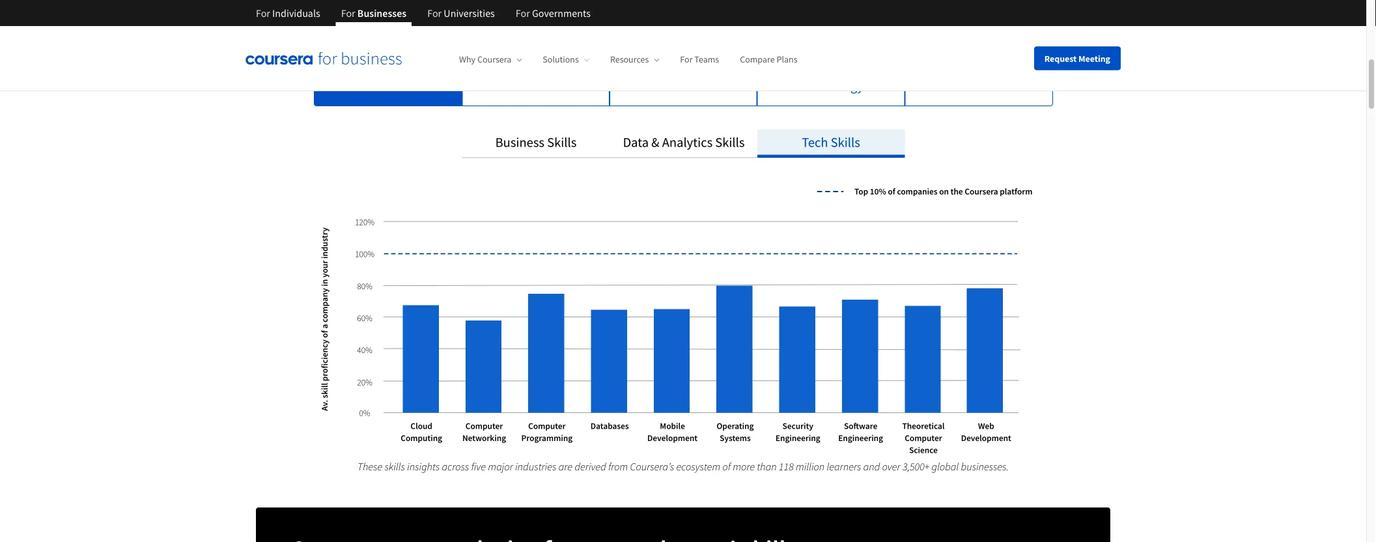 Task type: describe. For each thing, give the bounding box(es) containing it.
plans
[[777, 54, 798, 65]]

compare plans
[[740, 54, 798, 65]]

teams
[[695, 54, 719, 65]]

for teams link
[[680, 54, 719, 65]]

governments
[[532, 7, 591, 20]]

request meeting button
[[1034, 47, 1121, 70]]

request
[[1045, 52, 1077, 64]]

for governments
[[516, 7, 591, 20]]

why coursera
[[459, 54, 512, 65]]

request meeting
[[1045, 52, 1111, 64]]

solutions
[[543, 54, 579, 65]]

compare plans link
[[740, 54, 798, 65]]

for businesses
[[341, 7, 407, 20]]

resources link
[[610, 54, 660, 65]]

for for individuals
[[256, 7, 270, 20]]

for teams
[[680, 54, 719, 65]]

individuals
[[272, 7, 320, 20]]

meeting
[[1079, 52, 1111, 64]]

for universities
[[428, 7, 495, 20]]

coursera
[[477, 54, 512, 65]]



Task type: locate. For each thing, give the bounding box(es) containing it.
why
[[459, 54, 476, 65]]

for for governments
[[516, 7, 530, 20]]

for for businesses
[[341, 7, 355, 20]]

resources
[[610, 54, 649, 65]]

universities
[[444, 7, 495, 20]]

for individuals
[[256, 7, 320, 20]]

banner navigation
[[246, 0, 601, 36]]

for left governments
[[516, 7, 530, 20]]

for left individuals
[[256, 7, 270, 20]]

for left businesses
[[341, 7, 355, 20]]

coursera for business image
[[246, 52, 402, 65]]

for for universities
[[428, 7, 442, 20]]

solutions link
[[543, 54, 589, 65]]

compare
[[740, 54, 775, 65]]

for left universities on the left of page
[[428, 7, 442, 20]]

for
[[256, 7, 270, 20], [341, 7, 355, 20], [428, 7, 442, 20], [516, 7, 530, 20], [680, 54, 693, 65]]

for left teams
[[680, 54, 693, 65]]

businesses
[[358, 7, 407, 20]]

why coursera link
[[459, 54, 522, 65]]



Task type: vqa. For each thing, say whether or not it's contained in the screenshot.
the Governments
yes



